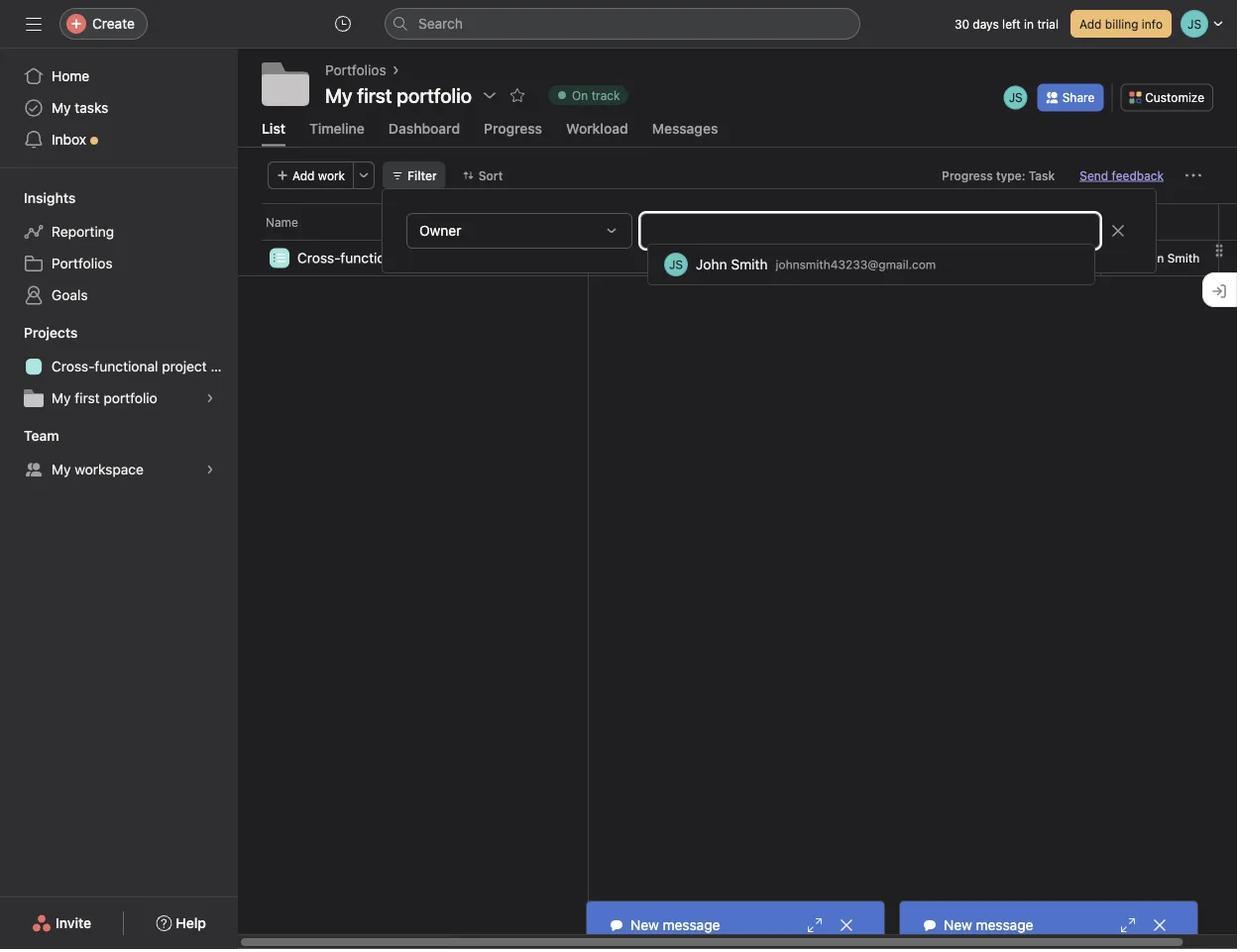 Task type: vqa. For each thing, say whether or not it's contained in the screenshot.
add work
yes



Task type: describe. For each thing, give the bounding box(es) containing it.
js inside cross-functional project plan row
[[1114, 251, 1128, 265]]

reporting link
[[12, 216, 226, 248]]

new message for expand new message icon
[[944, 918, 1034, 934]]

progress link
[[484, 120, 542, 146]]

see details, my first portfolio image
[[204, 393, 216, 405]]

list image
[[274, 252, 286, 264]]

inbox
[[52, 131, 86, 148]]

workload link
[[566, 120, 628, 146]]

name
[[266, 215, 298, 229]]

task
[[1029, 168, 1055, 182]]

add billing info
[[1080, 17, 1163, 31]]

billing
[[1105, 17, 1139, 31]]

hide sidebar image
[[26, 16, 42, 32]]

cell inside cross-functional project plan row
[[588, 240, 786, 276]]

my tasks link
[[12, 92, 226, 124]]

list link
[[262, 120, 286, 146]]

more actions image
[[358, 169, 370, 181]]

new message for expand new message image
[[631, 918, 720, 934]]

progress type: task
[[942, 168, 1055, 182]]

progress type: task button
[[933, 161, 1064, 189]]

add work button
[[268, 161, 354, 189]]

trial
[[1038, 17, 1059, 31]]

portfolio
[[104, 390, 157, 407]]

close image for expand new message icon
[[1152, 918, 1168, 934]]

send feedback
[[1080, 168, 1164, 182]]

search button
[[385, 8, 861, 40]]

first portfolio
[[357, 83, 472, 107]]

feedback
[[1112, 168, 1164, 182]]

workload
[[566, 120, 628, 136]]

days
[[973, 17, 999, 31]]

send
[[1080, 168, 1109, 182]]

project inside projects element
[[162, 358, 207, 375]]

cross-functional project plan row
[[238, 240, 1237, 278]]

smith
[[1168, 251, 1200, 265]]

more actions image
[[1186, 167, 1202, 183]]

create button
[[59, 8, 148, 40]]

close image for expand new message image
[[839, 918, 855, 934]]

cross- inside projects element
[[52, 358, 95, 375]]

1 vertical spatial portfolios link
[[12, 248, 226, 280]]

goals
[[52, 287, 88, 303]]

projects button
[[0, 323, 78, 343]]

first
[[75, 390, 100, 407]]

timeline
[[309, 120, 365, 136]]

invite
[[56, 916, 91, 932]]

show options image
[[482, 87, 498, 103]]

row containing name
[[238, 203, 1237, 240]]

tasks
[[75, 100, 108, 116]]

on track inside popup button
[[572, 88, 620, 102]]

remove image
[[1111, 223, 1126, 239]]

now
[[708, 251, 731, 265]]

global element
[[0, 49, 238, 168]]

cross-functional project plan link inside cell
[[297, 247, 484, 269]]

team
[[24, 428, 59, 444]]

my for my workspace
[[52, 462, 71, 478]]

0 vertical spatial portfolios link
[[325, 59, 386, 81]]

in
[[1024, 17, 1034, 31]]

owner inside dropdown button
[[419, 223, 461, 239]]

expand new message image
[[807, 918, 823, 934]]

insights element
[[0, 180, 238, 315]]

my for my first portfolio
[[325, 83, 353, 107]]

dashboard link
[[389, 120, 460, 146]]

left
[[1003, 17, 1021, 31]]

on inside cell
[[621, 251, 637, 265]]

create
[[92, 15, 135, 32]]

plan inside the cross-functional project plan cell
[[457, 250, 484, 266]]

projects
[[24, 325, 78, 341]]

functional inside projects element
[[95, 358, 158, 375]]

inbox link
[[12, 124, 226, 156]]

invite button
[[19, 906, 104, 942]]



Task type: locate. For each thing, give the bounding box(es) containing it.
project
[[408, 250, 453, 266], [162, 358, 207, 375]]

0 horizontal spatial cross-functional project plan link
[[12, 351, 238, 383]]

my inside projects element
[[52, 390, 71, 407]]

history image
[[335, 16, 351, 32]]

on track down the status
[[621, 251, 669, 265]]

0 vertical spatial portfolios
[[325, 62, 386, 78]]

my first portfolio
[[325, 83, 472, 107]]

1 horizontal spatial portfolios
[[325, 62, 386, 78]]

on down the status
[[621, 251, 637, 265]]

my workspace link
[[12, 454, 226, 486]]

1 vertical spatial on
[[621, 251, 637, 265]]

functional down more actions icon at top left
[[340, 250, 404, 266]]

close image
[[839, 918, 855, 934], [1152, 918, 1168, 934]]

customize button
[[1121, 84, 1214, 111]]

0 vertical spatial project
[[408, 250, 453, 266]]

1 horizontal spatial new message
[[944, 918, 1034, 934]]

portfolios
[[325, 62, 386, 78], [52, 255, 113, 272]]

33%
[[861, 251, 887, 265]]

my first portfolio link
[[12, 383, 226, 414]]

cross-functional project plan link down filter "dropdown button"
[[297, 247, 484, 269]]

see details, my workspace image
[[204, 464, 216, 476]]

add work
[[293, 168, 345, 182]]

type:
[[996, 168, 1026, 182]]

add left billing
[[1080, 17, 1102, 31]]

None text field
[[648, 219, 663, 243]]

customize
[[1146, 91, 1205, 105]]

0 horizontal spatial new message
[[631, 918, 720, 934]]

sort
[[479, 168, 503, 182]]

cell
[[588, 240, 786, 276]]

on up workload on the top of page
[[572, 88, 588, 102]]

1 new message from the left
[[631, 918, 720, 934]]

owner button
[[407, 213, 633, 249]]

js down remove icon
[[1114, 251, 1128, 265]]

progress left type:
[[942, 168, 993, 182]]

just now
[[680, 251, 731, 265]]

close image right expand new message image
[[839, 918, 855, 934]]

my workspace
[[52, 462, 144, 478]]

progress
[[484, 120, 542, 136], [942, 168, 993, 182]]

0 horizontal spatial cross-functional project plan
[[52, 358, 238, 375]]

progress for progress
[[484, 120, 542, 136]]

sort button
[[454, 161, 512, 189]]

1 row from the top
[[238, 203, 1237, 240]]

on track up workload on the top of page
[[572, 88, 620, 102]]

0 horizontal spatial progress
[[484, 120, 542, 136]]

on
[[572, 88, 588, 102], [621, 251, 637, 265]]

add billing info button
[[1071, 10, 1172, 38]]

1 horizontal spatial add
[[1080, 17, 1102, 31]]

cross-functional project plan
[[297, 250, 484, 266], [52, 358, 238, 375]]

0 horizontal spatial js
[[1009, 91, 1023, 105]]

owner
[[1109, 215, 1146, 229], [419, 223, 461, 239]]

1 vertical spatial progress
[[942, 168, 993, 182]]

help
[[176, 916, 206, 932]]

0 horizontal spatial functional
[[95, 358, 158, 375]]

plan
[[457, 250, 484, 266], [211, 358, 238, 375]]

1 horizontal spatial portfolios link
[[325, 59, 386, 81]]

functional
[[340, 250, 404, 266], [95, 358, 158, 375]]

track inside cross-functional project plan row
[[640, 251, 669, 265]]

0 vertical spatial cross-functional project plan link
[[297, 247, 484, 269]]

2 new message from the left
[[944, 918, 1034, 934]]

expand new message image
[[1120, 918, 1136, 934]]

on track inside cell
[[621, 251, 669, 265]]

0 vertical spatial on
[[572, 88, 588, 102]]

status
[[597, 215, 633, 229]]

home
[[52, 68, 89, 84]]

1 vertical spatial functional
[[95, 358, 158, 375]]

team button
[[0, 426, 59, 446]]

0 vertical spatial functional
[[340, 250, 404, 266]]

0 horizontal spatial on
[[572, 88, 588, 102]]

close image right expand new message icon
[[1152, 918, 1168, 934]]

portfolios link down reporting
[[12, 248, 226, 280]]

on inside popup button
[[572, 88, 588, 102]]

js
[[1009, 91, 1023, 105], [1114, 251, 1128, 265]]

portfolios link
[[325, 59, 386, 81], [12, 248, 226, 280]]

my inside teams element
[[52, 462, 71, 478]]

cross-functional project plan inside cell
[[297, 250, 484, 266]]

cross-functional project plan link
[[297, 247, 484, 269], [12, 351, 238, 383]]

projects element
[[0, 315, 238, 418]]

1 vertical spatial js
[[1114, 251, 1128, 265]]

john smith
[[1137, 251, 1200, 265]]

add
[[1080, 17, 1102, 31], [293, 168, 315, 182]]

my down team
[[52, 462, 71, 478]]

0 vertical spatial progress
[[484, 120, 542, 136]]

0 horizontal spatial plan
[[211, 358, 238, 375]]

1 vertical spatial portfolios
[[52, 255, 113, 272]]

my left the first
[[52, 390, 71, 407]]

1 close image from the left
[[839, 918, 855, 934]]

dashboard
[[389, 120, 460, 136]]

work
[[318, 168, 345, 182]]

list
[[262, 120, 286, 136]]

my inside global element
[[52, 100, 71, 116]]

1 horizontal spatial functional
[[340, 250, 404, 266]]

1 horizontal spatial close image
[[1152, 918, 1168, 934]]

1 vertical spatial cross-
[[52, 358, 95, 375]]

project up see details, my first portfolio image
[[162, 358, 207, 375]]

functional inside cell
[[340, 250, 404, 266]]

cell containing on track
[[588, 240, 786, 276]]

2 close image from the left
[[1152, 918, 1168, 934]]

1 horizontal spatial track
[[640, 251, 669, 265]]

cross-functional project plan inside projects element
[[52, 358, 238, 375]]

search
[[418, 15, 463, 32]]

functional up portfolio
[[95, 358, 158, 375]]

0 vertical spatial js
[[1009, 91, 1023, 105]]

track
[[592, 88, 620, 102], [640, 251, 669, 265]]

just
[[680, 251, 704, 265]]

1 horizontal spatial progress
[[942, 168, 993, 182]]

track left just on the top
[[640, 251, 669, 265]]

insights
[[24, 190, 76, 206]]

0 vertical spatial plan
[[457, 250, 484, 266]]

1 vertical spatial on track
[[621, 251, 669, 265]]

1 horizontal spatial cross-
[[297, 250, 340, 266]]

project inside the cross-functional project plan cell
[[408, 250, 453, 266]]

1 vertical spatial project
[[162, 358, 207, 375]]

add for add work
[[293, 168, 315, 182]]

0 vertical spatial track
[[592, 88, 620, 102]]

my for my first portfolio
[[52, 390, 71, 407]]

progress inside dropdown button
[[942, 168, 993, 182]]

2 row from the top
[[238, 239, 1237, 241]]

1 horizontal spatial cross-functional project plan
[[297, 250, 484, 266]]

plan up see details, my first portfolio image
[[211, 358, 238, 375]]

help button
[[143, 906, 219, 942]]

0 horizontal spatial close image
[[839, 918, 855, 934]]

0 vertical spatial cross-functional project plan
[[297, 250, 484, 266]]

cross-functional project plan link up portfolio
[[12, 351, 238, 383]]

0 vertical spatial cross-
[[297, 250, 340, 266]]

portfolios down history icon
[[325, 62, 386, 78]]

search list box
[[385, 8, 861, 40]]

filter
[[408, 168, 437, 182]]

add left "work"
[[293, 168, 315, 182]]

cross- right list 'icon'
[[297, 250, 340, 266]]

share button
[[1038, 84, 1104, 111]]

1 vertical spatial add
[[293, 168, 315, 182]]

cross- inside cell
[[297, 250, 340, 266]]

plan down owner dropdown button at the top of page
[[457, 250, 484, 266]]

1 horizontal spatial cross-functional project plan link
[[297, 247, 484, 269]]

insights button
[[0, 188, 76, 208]]

my up timeline at left top
[[325, 83, 353, 107]]

add for add billing info
[[1080, 17, 1102, 31]]

1 vertical spatial plan
[[211, 358, 238, 375]]

on track
[[572, 88, 620, 102], [621, 251, 669, 265]]

project down filter
[[408, 250, 453, 266]]

my
[[325, 83, 353, 107], [52, 100, 71, 116], [52, 390, 71, 407], [52, 462, 71, 478]]

0 horizontal spatial owner
[[419, 223, 461, 239]]

teams element
[[0, 418, 238, 490]]

filter button
[[383, 161, 446, 189]]

0 vertical spatial on track
[[572, 88, 620, 102]]

info
[[1142, 17, 1163, 31]]

30 days left in trial
[[955, 17, 1059, 31]]

0 horizontal spatial portfolios
[[52, 255, 113, 272]]

john
[[1137, 251, 1164, 265]]

0 horizontal spatial add
[[293, 168, 315, 182]]

cross-functional project plan down filter "dropdown button"
[[297, 250, 484, 266]]

js left share button
[[1009, 91, 1023, 105]]

my left tasks
[[52, 100, 71, 116]]

0 horizontal spatial project
[[162, 358, 207, 375]]

0 horizontal spatial portfolios link
[[12, 248, 226, 280]]

cross-
[[297, 250, 340, 266], [52, 358, 95, 375]]

cross-functional project plan link inside projects element
[[12, 351, 238, 383]]

my first portfolio
[[52, 390, 157, 407]]

add to starred image
[[510, 87, 526, 103]]

1 horizontal spatial js
[[1114, 251, 1128, 265]]

1 horizontal spatial plan
[[457, 250, 484, 266]]

1 vertical spatial track
[[640, 251, 669, 265]]

home link
[[12, 60, 226, 92]]

plan inside projects element
[[211, 358, 238, 375]]

messages
[[652, 120, 718, 136]]

goals link
[[12, 280, 226, 311]]

0 horizontal spatial cross-
[[52, 358, 95, 375]]

progress down add to starred image
[[484, 120, 542, 136]]

1 vertical spatial cross-functional project plan link
[[12, 351, 238, 383]]

1 vertical spatial cross-functional project plan
[[52, 358, 238, 375]]

messages link
[[652, 120, 718, 146]]

owner up the cross-functional project plan cell
[[419, 223, 461, 239]]

track up workload on the top of page
[[592, 88, 620, 102]]

portfolios link down history icon
[[325, 59, 386, 81]]

workspace
[[75, 462, 144, 478]]

reporting
[[52, 224, 114, 240]]

send feedback link
[[1080, 166, 1164, 184]]

1 horizontal spatial on
[[621, 251, 637, 265]]

on track button
[[539, 81, 637, 109]]

portfolios down reporting
[[52, 255, 113, 272]]

cross-functional project plan up portfolio
[[52, 358, 238, 375]]

1 horizontal spatial owner
[[1109, 215, 1146, 229]]

my tasks
[[52, 100, 108, 116]]

share
[[1063, 91, 1095, 105]]

my for my tasks
[[52, 100, 71, 116]]

new message
[[631, 918, 720, 934], [944, 918, 1034, 934]]

row
[[238, 203, 1237, 240], [238, 239, 1237, 241]]

30
[[955, 17, 970, 31]]

owner up john
[[1109, 215, 1146, 229]]

portfolios inside insights element
[[52, 255, 113, 272]]

1 horizontal spatial project
[[408, 250, 453, 266]]

cross-functional project plan cell
[[238, 240, 589, 278]]

timeline link
[[309, 120, 365, 146]]

0 horizontal spatial track
[[592, 88, 620, 102]]

track inside popup button
[[592, 88, 620, 102]]

progress for progress type: task
[[942, 168, 993, 182]]

cross- up the first
[[52, 358, 95, 375]]

0 vertical spatial add
[[1080, 17, 1102, 31]]



